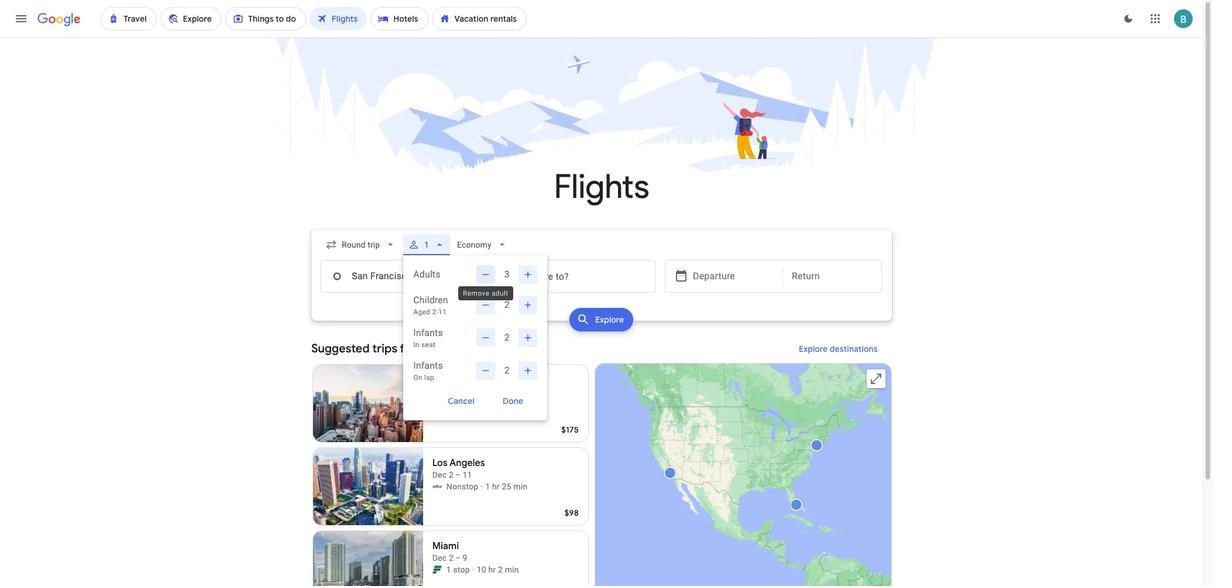 Task type: vqa. For each thing, say whether or not it's contained in the screenshot.
10 hr 2 min
yes



Task type: locate. For each thing, give the bounding box(es) containing it.
2
[[504, 299, 510, 310], [504, 332, 510, 343], [504, 365, 510, 376], [498, 565, 503, 574]]

in
[[413, 341, 420, 349]]

0 vertical spatial stop
[[453, 399, 470, 408]]

1 infants from the top
[[413, 327, 443, 338]]

infants up lap on the bottom left
[[413, 360, 443, 371]]

2-
[[432, 308, 439, 316]]

 image left 8
[[472, 398, 475, 409]]

 image
[[481, 481, 483, 492]]

done button
[[489, 392, 538, 410]]

explore left destinations in the right of the page
[[799, 344, 828, 354]]

1 button
[[404, 231, 450, 259]]

stop down 2 – 9
[[453, 565, 470, 574]]

None field
[[321, 234, 401, 255], [453, 234, 513, 255], [321, 234, 401, 255], [453, 234, 513, 255]]

8
[[477, 399, 482, 408]]

1 stop down 2 – 9
[[447, 565, 470, 574]]

 image inside suggested trips from san francisco region
[[481, 481, 483, 492]]

1 dec from the top
[[432, 387, 447, 396]]

min right 25
[[514, 482, 528, 491]]

3 dec from the top
[[432, 553, 447, 563]]

trips
[[372, 341, 397, 356]]

infants
[[413, 327, 443, 338], [413, 360, 443, 371]]

1
[[425, 240, 429, 249], [447, 399, 451, 408], [485, 482, 490, 491], [447, 565, 451, 574]]

1 vertical spatial dec
[[432, 470, 447, 479]]

0 vertical spatial infants
[[413, 327, 443, 338]]

stop down 7 – 13
[[453, 399, 470, 408]]

hr right 8
[[484, 399, 491, 408]]

1 vertical spatial  image
[[472, 564, 475, 575]]

2 right francisco
[[504, 332, 510, 343]]

children aged 2-11
[[413, 294, 448, 316]]

lap
[[424, 374, 434, 382]]

Flight search field
[[302, 229, 902, 420]]

new york dec 7 – 13
[[432, 374, 473, 396]]

dec down los
[[432, 470, 447, 479]]

1 hr 25 min
[[485, 482, 528, 491]]

$175
[[561, 424, 579, 435]]

46
[[493, 399, 503, 408]]

1 vertical spatial explore
[[799, 344, 828, 354]]

1 left 25
[[485, 482, 490, 491]]

dec up frontier image
[[432, 553, 447, 563]]

 image
[[472, 398, 475, 409], [472, 564, 475, 575]]

explore
[[596, 314, 624, 325], [799, 344, 828, 354]]

hr right 10
[[488, 565, 496, 574]]

remove adult
[[463, 289, 509, 297]]

1 up adults
[[425, 240, 429, 249]]

flights
[[554, 166, 649, 208]]

2 – 11
[[449, 470, 472, 479]]

1 vertical spatial min
[[514, 482, 528, 491]]

0 vertical spatial 1 stop
[[447, 399, 470, 408]]

1  image from the top
[[472, 398, 475, 409]]

stop
[[453, 399, 470, 408], [453, 565, 470, 574]]

jetblue image
[[432, 482, 442, 491]]

175 US dollars text field
[[561, 424, 579, 435]]

2  image from the top
[[472, 564, 475, 575]]

0 vertical spatial hr
[[484, 399, 491, 408]]

children
[[413, 294, 448, 306]]

0 horizontal spatial explore
[[596, 314, 624, 325]]

2 vertical spatial dec
[[432, 553, 447, 563]]

1 1 stop from the top
[[447, 399, 470, 408]]

min right 10
[[505, 565, 519, 574]]

new
[[432, 374, 452, 386]]

1 stop
[[447, 399, 470, 408], [447, 565, 470, 574]]

2 down adult
[[504, 299, 510, 310]]

2 inside suggested trips from san francisco region
[[498, 565, 503, 574]]

0 vertical spatial  image
[[472, 398, 475, 409]]

dec
[[432, 387, 447, 396], [432, 470, 447, 479], [432, 553, 447, 563]]

dec inside los angeles dec 2 – 11
[[432, 470, 447, 479]]

francisco
[[451, 341, 504, 356]]

1 vertical spatial 1 stop
[[447, 565, 470, 574]]

dec for los
[[432, 470, 447, 479]]

2 dec from the top
[[432, 470, 447, 479]]

hr
[[484, 399, 491, 408], [492, 482, 500, 491], [488, 565, 496, 574]]

3
[[504, 269, 510, 280]]

1 horizontal spatial explore
[[799, 344, 828, 354]]

explore down where to? text field
[[596, 314, 624, 325]]

11
[[439, 308, 447, 316]]

miami dec 2 – 9
[[432, 540, 467, 563]]

suggested trips from san francisco region
[[311, 335, 892, 586]]

25
[[502, 482, 511, 491]]

change appearance image
[[1115, 5, 1143, 33]]

suggested
[[311, 341, 370, 356]]

nonstop
[[447, 482, 478, 491]]

2 – 9
[[449, 553, 467, 563]]

1 right frontier image
[[447, 565, 451, 574]]

0 vertical spatial dec
[[432, 387, 447, 396]]

2 vertical spatial min
[[505, 565, 519, 574]]

1 stop down 7 – 13
[[447, 399, 470, 408]]

2 right 10
[[498, 565, 503, 574]]

1 stop from the top
[[453, 399, 470, 408]]

dec down "new"
[[432, 387, 447, 396]]

min
[[505, 399, 519, 408], [514, 482, 528, 491], [505, 565, 519, 574]]

hr left 25
[[492, 482, 500, 491]]

explore inside 'button'
[[799, 344, 828, 354]]

dec inside new york dec 7 – 13
[[432, 387, 447, 396]]

1 vertical spatial hr
[[492, 482, 500, 491]]

2 up done
[[504, 365, 510, 376]]

2 infants from the top
[[413, 360, 443, 371]]

infants for infants in seat
[[413, 327, 443, 338]]

on
[[413, 374, 423, 382]]

destinations
[[830, 344, 878, 354]]

explore destinations button
[[785, 335, 892, 363]]

2 vertical spatial hr
[[488, 565, 496, 574]]

infants up seat
[[413, 327, 443, 338]]

1 vertical spatial stop
[[453, 565, 470, 574]]

min right 46
[[505, 399, 519, 408]]

1 vertical spatial infants
[[413, 360, 443, 371]]

Where to? text field
[[491, 260, 656, 293]]

infants on lap
[[413, 360, 443, 382]]

explore inside button
[[596, 314, 624, 325]]

0 vertical spatial min
[[505, 399, 519, 408]]

 image left 10
[[472, 564, 475, 575]]

0 vertical spatial explore
[[596, 314, 624, 325]]



Task type: describe. For each thing, give the bounding box(es) containing it.
min for los angeles
[[514, 482, 528, 491]]

hr for los angeles
[[492, 482, 500, 491]]

10
[[477, 565, 486, 574]]

miami
[[432, 540, 459, 552]]

2 for children aged 2-11
[[504, 299, 510, 310]]

suggested trips from san francisco
[[311, 341, 504, 356]]

7 – 13
[[449, 387, 472, 396]]

explore destinations
[[799, 344, 878, 354]]

dec inside miami dec 2 – 9
[[432, 553, 447, 563]]

infants in seat
[[413, 327, 443, 349]]

san
[[429, 341, 449, 356]]

main menu image
[[14, 12, 28, 26]]

1 down 7 – 13
[[447, 399, 451, 408]]

2 1 stop from the top
[[447, 565, 470, 574]]

adult
[[492, 289, 509, 297]]

york
[[454, 374, 473, 386]]

cancel
[[448, 396, 475, 406]]

frontier image
[[432, 565, 442, 574]]

aged
[[413, 308, 430, 316]]

remove
[[463, 289, 490, 297]]

dec for new
[[432, 387, 447, 396]]

hr for miami
[[488, 565, 496, 574]]

min for miami
[[505, 565, 519, 574]]

explore for explore destinations
[[799, 344, 828, 354]]

2 for infants in seat
[[504, 332, 510, 343]]

explore button
[[570, 308, 634, 331]]

los angeles dec 2 – 11
[[432, 457, 485, 479]]

seat
[[422, 341, 436, 349]]

10 hr 2 min
[[477, 565, 519, 574]]

Departure text field
[[693, 261, 774, 292]]

explore for explore
[[596, 314, 624, 325]]

8 hr 46 min
[[477, 399, 519, 408]]

cancel button
[[434, 392, 489, 410]]

adults
[[413, 269, 441, 280]]

2 stop from the top
[[453, 565, 470, 574]]

los
[[432, 457, 448, 469]]

2 for infants on lap
[[504, 365, 510, 376]]

from
[[400, 341, 426, 356]]

Return text field
[[792, 261, 873, 292]]

$98
[[565, 508, 579, 518]]

angeles
[[450, 457, 485, 469]]

number of passengers dialog
[[404, 255, 548, 420]]

1 inside 1 popup button
[[425, 240, 429, 249]]

98 US dollars text field
[[565, 508, 579, 518]]

infants for infants on lap
[[413, 360, 443, 371]]

done
[[503, 396, 524, 406]]



